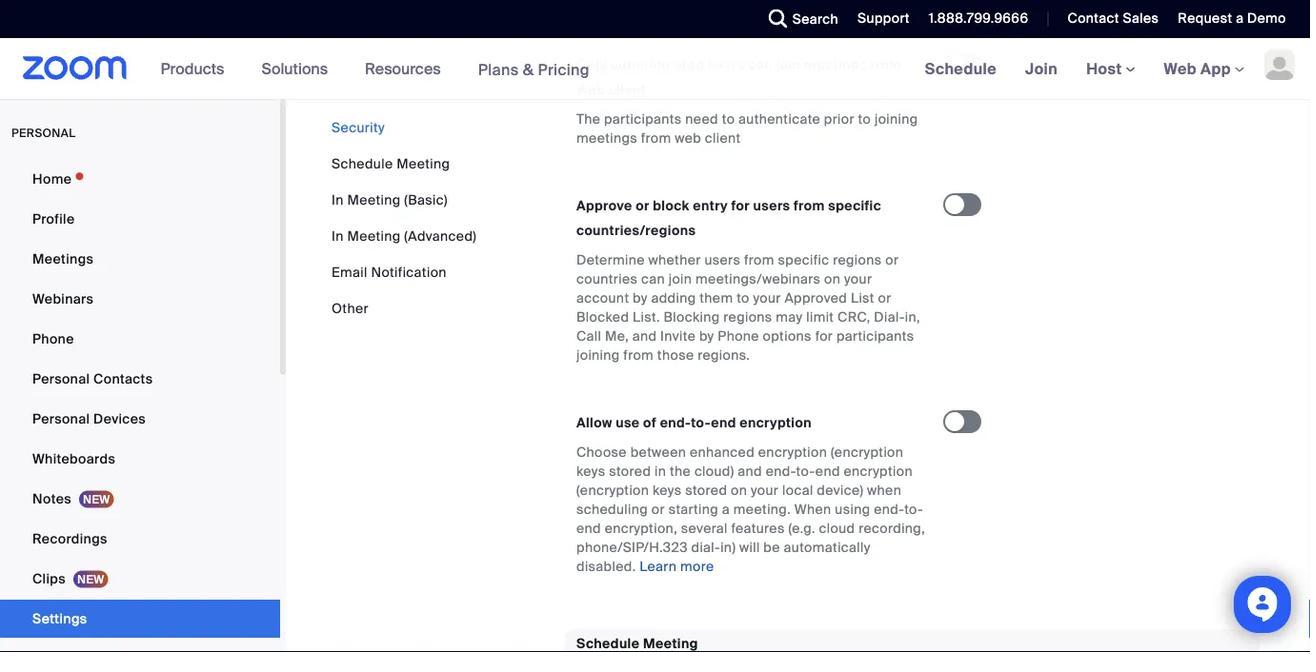 Task type: locate. For each thing, give the bounding box(es) containing it.
cloud
[[819, 520, 855, 537]]

1 vertical spatial keys
[[653, 482, 682, 499]]

1 horizontal spatial to
[[737, 289, 750, 307]]

meetings down the
[[577, 129, 638, 147]]

your up the meeting.
[[751, 482, 779, 499]]

0 horizontal spatial can
[[641, 270, 665, 288]]

web inside only authenticated users can join meetings from web client
[[577, 80, 605, 98]]

0 horizontal spatial web
[[577, 80, 605, 98]]

0 horizontal spatial stored
[[609, 463, 651, 480]]

support link
[[843, 0, 915, 38], [858, 10, 910, 27]]

2 vertical spatial to-
[[905, 501, 924, 518]]

client down need at right
[[705, 129, 741, 147]]

0 vertical spatial for
[[731, 197, 750, 214]]

to inside determine whether users from specific regions or countries can join meetings/webinars on your account by adding them to your approved list or blocked list. blocking regions may limit crc, dial-in, call me, and invite by phone options for participants joining from those regions.
[[737, 289, 750, 307]]

demo
[[1248, 10, 1287, 27]]

users right the "entry"
[[753, 197, 790, 214]]

devices
[[93, 410, 146, 428]]

phone inside 'link'
[[32, 330, 74, 348]]

blocked
[[577, 308, 629, 326]]

1 horizontal spatial join
[[776, 56, 801, 73]]

0 vertical spatial and
[[633, 327, 657, 345]]

meeting down schedule meeting link
[[347, 191, 401, 209]]

1 vertical spatial meeting
[[347, 191, 401, 209]]

local
[[782, 482, 813, 499]]

banner
[[0, 38, 1310, 101]]

users inside approve or block entry for users from specific countries/regions
[[753, 197, 790, 214]]

for right the "entry"
[[731, 197, 750, 214]]

to- up the local
[[796, 463, 816, 480]]

web
[[675, 129, 701, 147]]

(encryption up scheduling
[[577, 482, 649, 499]]

(encryption up "when"
[[831, 444, 904, 461]]

end down scheduling
[[577, 520, 601, 537]]

limit
[[806, 308, 834, 326]]

2 personal from the top
[[32, 410, 90, 428]]

1 horizontal spatial end
[[711, 414, 736, 432]]

meetings inside only authenticated users can join meetings from web client
[[804, 56, 867, 73]]

or
[[636, 197, 650, 214], [886, 251, 899, 269], [878, 289, 892, 307], [652, 501, 665, 518]]

1 vertical spatial and
[[738, 463, 762, 480]]

0 horizontal spatial phone
[[32, 330, 74, 348]]

2 vertical spatial your
[[751, 482, 779, 499]]

meeting up email notification link
[[347, 227, 401, 245]]

to-
[[691, 414, 711, 432], [796, 463, 816, 480], [905, 501, 924, 518]]

phone up the regions.
[[718, 327, 759, 345]]

allow use of end-to-end encryption
[[577, 414, 812, 432]]

device)
[[817, 482, 864, 499]]

more
[[680, 558, 714, 576]]

a inside choose between enhanced encryption (encryption keys stored in the cloud) and end-to-end encryption (encryption keys stored on your local device) when scheduling or starting a meeting. when using end-to- end encryption, several features (e.g. cloud recording, phone/sip/h.323 dial-in) will be automatically disabled.
[[722, 501, 730, 518]]

regions.
[[698, 346, 750, 364]]

0 horizontal spatial a
[[722, 501, 730, 518]]

personal up personal devices
[[32, 370, 90, 388]]

in for in meeting (advanced)
[[332, 227, 344, 245]]

your up list on the top
[[844, 270, 872, 288]]

need
[[686, 110, 719, 128]]

users up need at right
[[708, 56, 745, 73]]

1.888.799.9666
[[929, 10, 1029, 27]]

join inside determine whether users from specific regions or countries can join meetings/webinars on your account by adding them to your approved list or blocked list. blocking regions may limit crc, dial-in, call me, and invite by phone options for participants joining from those regions.
[[669, 270, 692, 288]]

other
[[332, 300, 369, 317]]

personal
[[11, 126, 76, 141]]

invite
[[660, 327, 696, 345]]

keys down choose
[[577, 463, 606, 480]]

by up 'list.'
[[633, 289, 648, 307]]

stored down cloud)
[[685, 482, 727, 499]]

joining right prior
[[875, 110, 918, 128]]

(advanced)
[[404, 227, 477, 245]]

schedule for schedule
[[925, 59, 997, 79]]

encryption up "when"
[[844, 463, 913, 480]]

in meeting (basic)
[[332, 191, 448, 209]]

can
[[748, 56, 773, 73], [641, 270, 665, 288]]

countries/regions
[[577, 221, 696, 239]]

list
[[851, 289, 875, 307]]

0 horizontal spatial end-
[[660, 414, 691, 432]]

to right need at right
[[722, 110, 735, 128]]

participants
[[604, 110, 682, 128], [837, 327, 914, 345]]

web inside the 'meetings' navigation
[[1164, 59, 1197, 79]]

0 horizontal spatial to
[[722, 110, 735, 128]]

can inside determine whether users from specific regions or countries can join meetings/webinars on your account by adding them to your approved list or blocked list. blocking regions may limit crc, dial-in, call me, and invite by phone options for participants joining from those regions.
[[641, 270, 665, 288]]

recording,
[[859, 520, 925, 537]]

1 vertical spatial meetings
[[577, 129, 638, 147]]

on up "approved"
[[824, 270, 841, 288]]

1 horizontal spatial meetings
[[804, 56, 867, 73]]

encryption up enhanced
[[740, 414, 812, 432]]

specific down prior
[[828, 197, 882, 214]]

your down meetings/webinars
[[753, 289, 781, 307]]

by down blocking
[[699, 327, 714, 345]]

1 vertical spatial join
[[669, 270, 692, 288]]

end- up recording,
[[874, 501, 905, 518]]

on up the meeting.
[[731, 482, 747, 499]]

meeting for (advanced)
[[347, 227, 401, 245]]

starting
[[669, 501, 719, 518]]

plans
[[478, 59, 519, 79]]

join down whether
[[669, 270, 692, 288]]

phone down webinars
[[32, 330, 74, 348]]

0 vertical spatial keys
[[577, 463, 606, 480]]

client down the authenticated
[[609, 80, 646, 98]]

cloud)
[[695, 463, 734, 480]]

authenticated
[[611, 56, 705, 73]]

participants up web
[[604, 110, 682, 128]]

0 vertical spatial on
[[824, 270, 841, 288]]

1 horizontal spatial and
[[738, 463, 762, 480]]

web
[[1164, 59, 1197, 79], [577, 80, 605, 98]]

2 vertical spatial end
[[577, 520, 601, 537]]

specific up "approved"
[[778, 251, 830, 269]]

plans & pricing
[[478, 59, 590, 79]]

for
[[731, 197, 750, 214], [815, 327, 833, 345]]

search button
[[755, 0, 843, 38]]

a up several at the bottom right
[[722, 501, 730, 518]]

schedule down security link
[[332, 155, 393, 172]]

0 horizontal spatial meetings
[[577, 129, 638, 147]]

notification
[[371, 263, 447, 281]]

0 horizontal spatial on
[[731, 482, 747, 499]]

in
[[332, 191, 344, 209], [332, 227, 344, 245]]

0 vertical spatial meetings
[[804, 56, 867, 73]]

profile picture image
[[1265, 50, 1295, 80]]

client inside the participants need to authenticate prior to joining meetings from web client
[[705, 129, 741, 147]]

from inside approve or block entry for users from specific countries/regions
[[794, 197, 825, 214]]

to
[[722, 110, 735, 128], [858, 110, 871, 128], [737, 289, 750, 307]]

2 vertical spatial meeting
[[347, 227, 401, 245]]

end up enhanced
[[711, 414, 736, 432]]

end- up the local
[[766, 463, 796, 480]]

or inside approve or block entry for users from specific countries/regions
[[636, 197, 650, 214]]

encryption
[[740, 414, 812, 432], [758, 444, 827, 461], [844, 463, 913, 480]]

from inside the participants need to authenticate prior to joining meetings from web client
[[641, 129, 671, 147]]

between
[[631, 444, 686, 461]]

menu bar
[[332, 118, 477, 318]]

blocking
[[664, 308, 720, 326]]

profile link
[[0, 200, 280, 238]]

joining inside determine whether users from specific regions or countries can join meetings/webinars on your account by adding them to your approved list or blocked list. blocking regions may limit crc, dial-in, call me, and invite by phone options for participants joining from those regions.
[[577, 346, 620, 364]]

0 horizontal spatial participants
[[604, 110, 682, 128]]

0 horizontal spatial schedule
[[332, 155, 393, 172]]

0 vertical spatial client
[[609, 80, 646, 98]]

personal for personal devices
[[32, 410, 90, 428]]

1 vertical spatial in
[[332, 227, 344, 245]]

dial-
[[874, 308, 905, 326]]

schedule down "1.888.799.9666"
[[925, 59, 997, 79]]

for inside approve or block entry for users from specific countries/regions
[[731, 197, 750, 214]]

1 horizontal spatial keys
[[653, 482, 682, 499]]

zoom logo image
[[23, 56, 127, 80]]

whiteboards link
[[0, 440, 280, 478]]

0 vertical spatial schedule
[[925, 59, 997, 79]]

me,
[[605, 327, 629, 345]]

2 horizontal spatial end-
[[874, 501, 905, 518]]

email
[[332, 263, 368, 281]]

to- up recording,
[[905, 501, 924, 518]]

join inside only authenticated users can join meetings from web client
[[776, 56, 801, 73]]

products
[[161, 59, 224, 79]]

0 vertical spatial personal
[[32, 370, 90, 388]]

0 horizontal spatial by
[[633, 289, 648, 307]]

1 vertical spatial client
[[705, 129, 741, 147]]

0 vertical spatial regions
[[833, 251, 882, 269]]

users inside determine whether users from specific regions or countries can join meetings/webinars on your account by adding them to your approved list or blocked list. blocking regions may limit crc, dial-in, call me, and invite by phone options for participants joining from those regions.
[[705, 251, 741, 269]]

and down 'list.'
[[633, 327, 657, 345]]

to right prior
[[858, 110, 871, 128]]

personal contacts link
[[0, 360, 280, 398]]

0 horizontal spatial for
[[731, 197, 750, 214]]

1 vertical spatial can
[[641, 270, 665, 288]]

1 horizontal spatial joining
[[875, 110, 918, 128]]

1 vertical spatial for
[[815, 327, 833, 345]]

can up authenticate
[[748, 56, 773, 73]]

regions up list on the top
[[833, 251, 882, 269]]

0 horizontal spatial (encryption
[[577, 482, 649, 499]]

settings
[[32, 610, 87, 628]]

1 horizontal spatial (encryption
[[831, 444, 904, 461]]

on
[[824, 270, 841, 288], [731, 482, 747, 499]]

meetings navigation
[[911, 38, 1310, 101]]

1 horizontal spatial on
[[824, 270, 841, 288]]

1 vertical spatial users
[[753, 197, 790, 214]]

users
[[708, 56, 745, 73], [753, 197, 790, 214], [705, 251, 741, 269]]

schedule
[[925, 59, 997, 79], [332, 155, 393, 172]]

encryption up the local
[[758, 444, 827, 461]]

in for in meeting (basic)
[[332, 191, 344, 209]]

approve or block entry for users from specific countries/regions
[[577, 197, 882, 239]]

1 horizontal spatial can
[[748, 56, 773, 73]]

1.888.799.9666 button
[[915, 0, 1033, 38], [929, 10, 1029, 27]]

phone inside determine whether users from specific regions or countries can join meetings/webinars on your account by adding them to your approved list or blocked list. blocking regions may limit crc, dial-in, call me, and invite by phone options for participants joining from those regions.
[[718, 327, 759, 345]]

end up device)
[[816, 463, 840, 480]]

1 vertical spatial specific
[[778, 251, 830, 269]]

for down limit
[[815, 327, 833, 345]]

personal for personal contacts
[[32, 370, 90, 388]]

0 vertical spatial participants
[[604, 110, 682, 128]]

participants down dial-
[[837, 327, 914, 345]]

and down enhanced
[[738, 463, 762, 480]]

0 vertical spatial can
[[748, 56, 773, 73]]

in up 'email'
[[332, 227, 344, 245]]

1 personal from the top
[[32, 370, 90, 388]]

to down meetings/webinars
[[737, 289, 750, 307]]

regions
[[833, 251, 882, 269], [724, 308, 773, 326]]

stored
[[609, 463, 651, 480], [685, 482, 727, 499]]

meeting.
[[734, 501, 791, 518]]

can up 'adding'
[[641, 270, 665, 288]]

the participants need to authenticate prior to joining meetings from web client
[[577, 110, 918, 147]]

0 vertical spatial users
[[708, 56, 745, 73]]

in down schedule meeting link
[[332, 191, 344, 209]]

settings link
[[0, 600, 280, 638]]

to- up enhanced
[[691, 414, 711, 432]]

&
[[523, 59, 534, 79]]

joining inside the participants need to authenticate prior to joining meetings from web client
[[875, 110, 918, 128]]

keys down the in
[[653, 482, 682, 499]]

participants inside determine whether users from specific regions or countries can join meetings/webinars on your account by adding them to your approved list or blocked list. blocking regions may limit crc, dial-in, call me, and invite by phone options for participants joining from those regions.
[[837, 327, 914, 345]]

1 horizontal spatial a
[[1236, 10, 1244, 27]]

1 horizontal spatial client
[[705, 129, 741, 147]]

regions down them
[[724, 308, 773, 326]]

0 vertical spatial web
[[1164, 59, 1197, 79]]

0 horizontal spatial join
[[669, 270, 692, 288]]

dial-
[[691, 539, 721, 556]]

1 horizontal spatial end-
[[766, 463, 796, 480]]

1 vertical spatial regions
[[724, 308, 773, 326]]

meeting
[[397, 155, 450, 172], [347, 191, 401, 209], [347, 227, 401, 245]]

users up them
[[705, 251, 741, 269]]

2 horizontal spatial end
[[816, 463, 840, 480]]

1 vertical spatial (encryption
[[577, 482, 649, 499]]

0 vertical spatial specific
[[828, 197, 882, 214]]

0 vertical spatial to-
[[691, 414, 711, 432]]

1 vertical spatial a
[[722, 501, 730, 518]]

1 vertical spatial web
[[577, 80, 605, 98]]

1 vertical spatial personal
[[32, 410, 90, 428]]

phone
[[718, 327, 759, 345], [32, 330, 74, 348]]

1 horizontal spatial participants
[[837, 327, 914, 345]]

a
[[1236, 10, 1244, 27], [722, 501, 730, 518]]

2 horizontal spatial to
[[858, 110, 871, 128]]

personal contacts
[[32, 370, 153, 388]]

joining down call
[[577, 346, 620, 364]]

1 horizontal spatial web
[[1164, 59, 1197, 79]]

join down search "button"
[[776, 56, 801, 73]]

stored left the in
[[609, 463, 651, 480]]

web down only
[[577, 80, 605, 98]]

0 horizontal spatial and
[[633, 327, 657, 345]]

1 vertical spatial joining
[[577, 346, 620, 364]]

meetings down search
[[804, 56, 867, 73]]

end- right of
[[660, 414, 691, 432]]

1 horizontal spatial stored
[[685, 482, 727, 499]]

1 vertical spatial participants
[[837, 327, 914, 345]]

users inside only authenticated users can join meetings from web client
[[708, 56, 745, 73]]

in)
[[721, 539, 736, 556]]

personal menu menu
[[0, 160, 280, 653]]

1 vertical spatial encryption
[[758, 444, 827, 461]]

2 vertical spatial encryption
[[844, 463, 913, 480]]

home
[[32, 170, 72, 188]]

1 horizontal spatial to-
[[796, 463, 816, 480]]

0 vertical spatial join
[[776, 56, 801, 73]]

2 in from the top
[[332, 227, 344, 245]]

meeting up (basic)
[[397, 155, 450, 172]]

joining
[[875, 110, 918, 128], [577, 346, 620, 364]]

on inside choose between enhanced encryption (encryption keys stored in the cloud) and end-to-end encryption (encryption keys stored on your local device) when scheduling or starting a meeting. when using end-to- end encryption, several features (e.g. cloud recording, phone/sip/h.323 dial-in) will be automatically disabled.
[[731, 482, 747, 499]]

only authenticated users can join meetings from web client
[[577, 56, 902, 98]]

1 in from the top
[[332, 191, 344, 209]]

learn
[[640, 558, 677, 576]]

app
[[1201, 59, 1231, 79]]

1 horizontal spatial for
[[815, 327, 833, 345]]

1 horizontal spatial schedule
[[925, 59, 997, 79]]

personal up whiteboards
[[32, 410, 90, 428]]

schedule inside the 'meetings' navigation
[[925, 59, 997, 79]]

2 vertical spatial users
[[705, 251, 741, 269]]

1 horizontal spatial by
[[699, 327, 714, 345]]

entry
[[693, 197, 728, 214]]

a left demo
[[1236, 10, 1244, 27]]

web left app
[[1164, 59, 1197, 79]]

for inside determine whether users from specific regions or countries can join meetings/webinars on your account by adding them to your approved list or blocked list. blocking regions may limit crc, dial-in, call me, and invite by phone options for participants joining from those regions.
[[815, 327, 833, 345]]



Task type: vqa. For each thing, say whether or not it's contained in the screenshot.
top To-
yes



Task type: describe. For each thing, give the bounding box(es) containing it.
in
[[655, 463, 666, 480]]

of
[[643, 414, 657, 432]]

request a demo
[[1178, 10, 1287, 27]]

2 vertical spatial end-
[[874, 501, 905, 518]]

whiteboards
[[32, 450, 115, 468]]

call
[[577, 327, 602, 345]]

your inside choose between enhanced encryption (encryption keys stored in the cloud) and end-to-end encryption (encryption keys stored on your local device) when scheduling or starting a meeting. when using end-to- end encryption, several features (e.g. cloud recording, phone/sip/h.323 dial-in) will be automatically disabled.
[[751, 482, 779, 499]]

email notification
[[332, 263, 447, 281]]

0 vertical spatial end-
[[660, 414, 691, 432]]

account
[[577, 289, 629, 307]]

learn more link
[[640, 558, 714, 576]]

approve
[[577, 197, 632, 214]]

when
[[867, 482, 902, 499]]

determine
[[577, 251, 645, 269]]

join link
[[1011, 38, 1072, 99]]

meetings/webinars
[[696, 270, 821, 288]]

1 horizontal spatial regions
[[833, 251, 882, 269]]

schedule meeting
[[332, 155, 450, 172]]

web app button
[[1164, 59, 1245, 79]]

in,
[[905, 308, 920, 326]]

and inside choose between enhanced encryption (encryption keys stored in the cloud) and end-to-end encryption (encryption keys stored on your local device) when scheduling or starting a meeting. when using end-to- end encryption, several features (e.g. cloud recording, phone/sip/h.323 dial-in) will be automatically disabled.
[[738, 463, 762, 480]]

choose
[[577, 444, 627, 461]]

1 vertical spatial your
[[753, 289, 781, 307]]

schedule link
[[911, 38, 1011, 99]]

approved
[[785, 289, 847, 307]]

may
[[776, 308, 803, 326]]

use
[[616, 414, 640, 432]]

will
[[739, 539, 760, 556]]

meetings inside the participants need to authenticate prior to joining meetings from web client
[[577, 129, 638, 147]]

participants inside the participants need to authenticate prior to joining meetings from web client
[[604, 110, 682, 128]]

product information navigation
[[146, 38, 604, 101]]

those
[[657, 346, 694, 364]]

meeting for (basic)
[[347, 191, 401, 209]]

automatically
[[784, 539, 871, 556]]

disabled.
[[577, 558, 636, 576]]

0 vertical spatial your
[[844, 270, 872, 288]]

web app
[[1164, 59, 1231, 79]]

or inside choose between enhanced encryption (encryption keys stored in the cloud) and end-to-end encryption (encryption keys stored on your local device) when scheduling or starting a meeting. when using end-to- end encryption, several features (e.g. cloud recording, phone/sip/h.323 dial-in) will be automatically disabled.
[[652, 501, 665, 518]]

banner containing products
[[0, 38, 1310, 101]]

1 vertical spatial end-
[[766, 463, 796, 480]]

clips
[[32, 570, 66, 588]]

profile
[[32, 210, 75, 228]]

several
[[681, 520, 728, 537]]

1 vertical spatial end
[[816, 463, 840, 480]]

users for from
[[705, 251, 741, 269]]

specific inside approve or block entry for users from specific countries/regions
[[828, 197, 882, 214]]

security link
[[332, 119, 385, 136]]

when
[[795, 501, 832, 518]]

support
[[858, 10, 910, 27]]

can inside only authenticated users can join meetings from web client
[[748, 56, 773, 73]]

host
[[1087, 59, 1126, 79]]

them
[[700, 289, 733, 307]]

scheduling
[[577, 501, 648, 518]]

personal devices link
[[0, 400, 280, 438]]

in meeting (advanced) link
[[332, 227, 477, 245]]

phone link
[[0, 320, 280, 358]]

only
[[577, 56, 607, 73]]

host button
[[1087, 59, 1136, 79]]

on inside determine whether users from specific regions or countries can join meetings/webinars on your account by adding them to your approved list or blocked list. blocking regions may limit crc, dial-in, call me, and invite by phone options for participants joining from those regions.
[[824, 270, 841, 288]]

0 horizontal spatial regions
[[724, 308, 773, 326]]

menu bar containing security
[[332, 118, 477, 318]]

1 vertical spatial to-
[[796, 463, 816, 480]]

0 vertical spatial stored
[[609, 463, 651, 480]]

client inside only authenticated users can join meetings from web client
[[609, 80, 646, 98]]

0 horizontal spatial keys
[[577, 463, 606, 480]]

(basic)
[[404, 191, 448, 209]]

0 vertical spatial (encryption
[[831, 444, 904, 461]]

features
[[731, 520, 785, 537]]

determine whether users from specific regions or countries can join meetings/webinars on your account by adding them to your approved list or blocked list. blocking regions may limit crc, dial-in, call me, and invite by phone options for participants joining from those regions.
[[577, 251, 920, 364]]

resources button
[[365, 38, 449, 99]]

resources
[[365, 59, 441, 79]]

2 horizontal spatial to-
[[905, 501, 924, 518]]

notes
[[32, 490, 71, 508]]

in meeting (basic) link
[[332, 191, 448, 209]]

using
[[835, 501, 871, 518]]

0 horizontal spatial to-
[[691, 414, 711, 432]]

choose between enhanced encryption (encryption keys stored in the cloud) and end-to-end encryption (encryption keys stored on your local device) when scheduling or starting a meeting. when using end-to- end encryption, several features (e.g. cloud recording, phone/sip/h.323 dial-in) will be automatically disabled.
[[577, 444, 925, 576]]

enhanced
[[690, 444, 755, 461]]

be
[[764, 539, 780, 556]]

recordings
[[32, 530, 107, 548]]

learn more
[[640, 558, 714, 576]]

0 vertical spatial a
[[1236, 10, 1244, 27]]

webinars link
[[0, 280, 280, 318]]

0 vertical spatial meeting
[[397, 155, 450, 172]]

personal devices
[[32, 410, 146, 428]]

0 horizontal spatial end
[[577, 520, 601, 537]]

list.
[[633, 308, 660, 326]]

sales
[[1123, 10, 1159, 27]]

contacts
[[93, 370, 153, 388]]

block
[[653, 197, 690, 214]]

meetings
[[32, 250, 94, 268]]

from inside only authenticated users can join meetings from web client
[[870, 56, 902, 73]]

allow
[[577, 414, 612, 432]]

authenticate
[[739, 110, 821, 128]]

meetings link
[[0, 240, 280, 278]]

whether
[[649, 251, 701, 269]]

users for can
[[708, 56, 745, 73]]

solutions
[[261, 59, 328, 79]]

contact
[[1068, 10, 1120, 27]]

specific inside determine whether users from specific regions or countries can join meetings/webinars on your account by adding them to your approved list or blocked list. blocking regions may limit crc, dial-in, call me, and invite by phone options for participants joining from those regions.
[[778, 251, 830, 269]]

1 vertical spatial stored
[[685, 482, 727, 499]]

1.888.799.9666 button up schedule link
[[929, 10, 1029, 27]]

clips link
[[0, 560, 280, 598]]

schedule for schedule meeting
[[332, 155, 393, 172]]

contact sales
[[1068, 10, 1159, 27]]

1.888.799.9666 button up join
[[915, 0, 1033, 38]]

schedule meeting link
[[332, 155, 450, 172]]

0 vertical spatial end
[[711, 414, 736, 432]]

0 vertical spatial by
[[633, 289, 648, 307]]

(e.g.
[[789, 520, 816, 537]]

encryption,
[[605, 520, 678, 537]]

prior
[[824, 110, 855, 128]]

and inside determine whether users from specific regions or countries can join meetings/webinars on your account by adding them to your approved list or blocked list. blocking regions may limit crc, dial-in, call me, and invite by phone options for participants joining from those regions.
[[633, 327, 657, 345]]

in meeting (advanced)
[[332, 227, 477, 245]]

solutions button
[[261, 38, 336, 99]]

security
[[332, 119, 385, 136]]

0 vertical spatial encryption
[[740, 414, 812, 432]]

countries
[[577, 270, 638, 288]]

crc,
[[838, 308, 871, 326]]

search
[[793, 10, 839, 28]]



